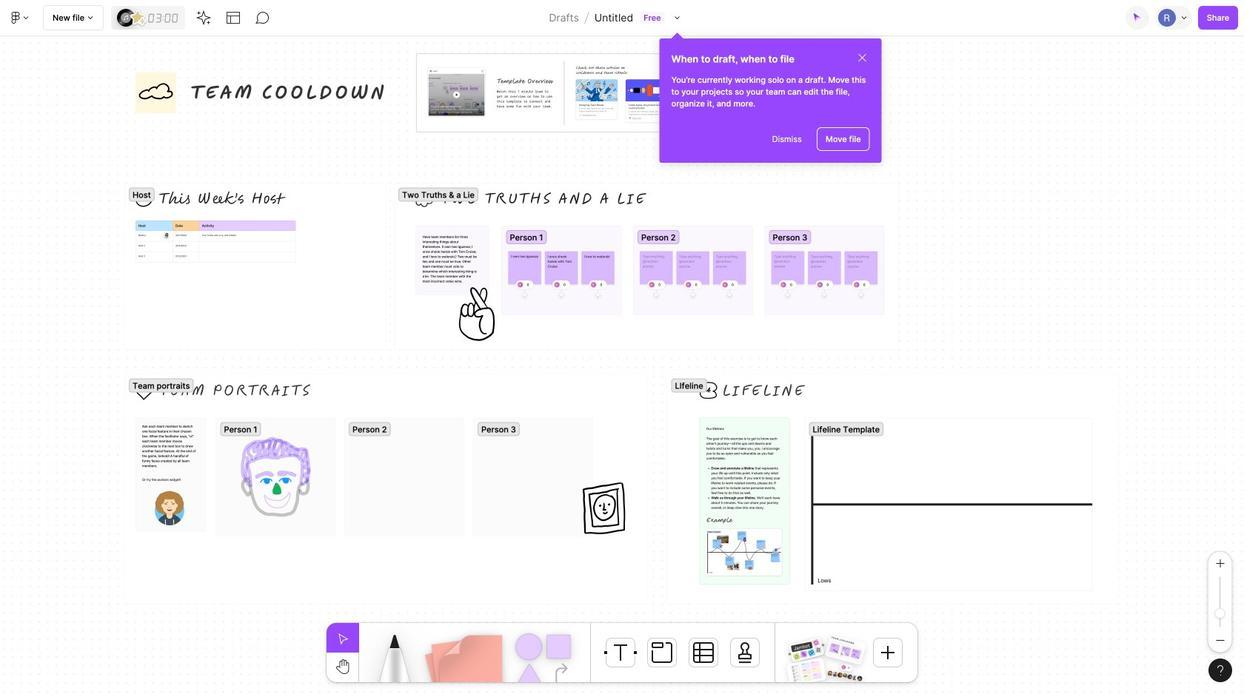 Task type: vqa. For each thing, say whether or not it's contained in the screenshot.
Team stand up IMAGE
no



Task type: locate. For each thing, give the bounding box(es) containing it.
view comments image
[[256, 10, 271, 25]]

multiplayer tools image
[[1180, 0, 1191, 36]]

File name text field
[[594, 8, 634, 27]]

team charter image
[[787, 659, 827, 687]]

help image
[[1218, 666, 1224, 676]]



Task type: describe. For each thing, give the bounding box(es) containing it.
main toolbar region
[[0, 0, 1245, 36]]

team cooldown image
[[825, 635, 867, 666]]



